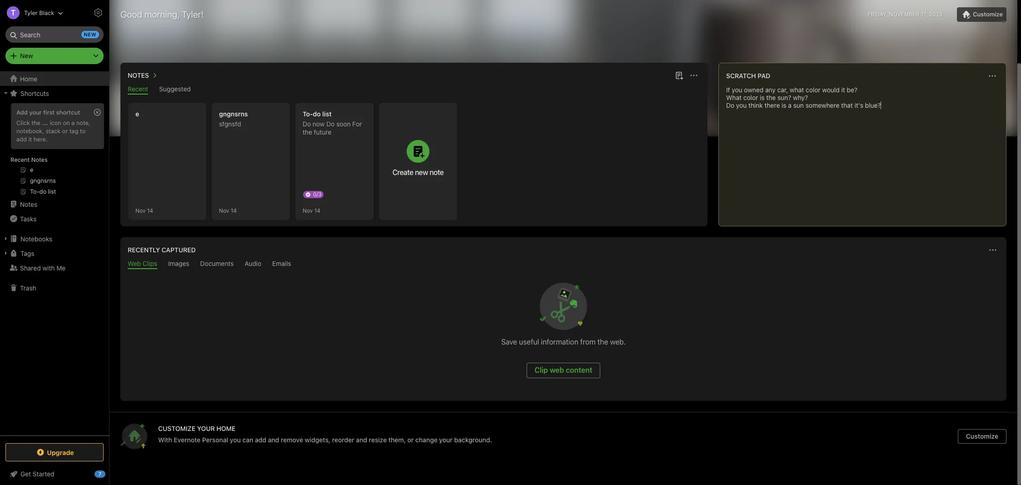 Task type: vqa. For each thing, say whether or not it's contained in the screenshot.
the right 14
yes



Task type: locate. For each thing, give the bounding box(es) containing it.
tags
[[20, 249, 34, 257]]

notes down here.
[[31, 156, 48, 163]]

emails tab
[[272, 260, 291, 269]]

0 horizontal spatial your
[[29, 109, 42, 116]]

customize button
[[957, 7, 1007, 22], [958, 429, 1007, 444]]

content
[[566, 366, 593, 374]]

add
[[16, 135, 27, 143], [255, 436, 266, 444]]

from
[[580, 338, 596, 346]]

2023
[[929, 11, 943, 18]]

0 horizontal spatial or
[[62, 127, 68, 134]]

useful
[[519, 338, 539, 346]]

1 horizontal spatial do
[[327, 120, 335, 128]]

3 nov from the left
[[303, 207, 313, 214]]

1 vertical spatial your
[[439, 436, 453, 444]]

2 and from the left
[[356, 436, 367, 444]]

1 tab list from the top
[[122, 85, 706, 95]]

nov
[[135, 207, 146, 214], [219, 207, 229, 214], [303, 207, 313, 214]]

stack
[[46, 127, 60, 134]]

new
[[20, 52, 33, 60]]

0 horizontal spatial add
[[16, 135, 27, 143]]

recent
[[128, 85, 148, 93], [10, 156, 30, 163]]

add right the can
[[255, 436, 266, 444]]

do down to-
[[303, 120, 311, 128]]

add inside icon on a note, notebook, stack or tag to add it here.
[[16, 135, 27, 143]]

more actions field for recently captured
[[987, 244, 1000, 256]]

more actions image
[[988, 245, 999, 255]]

More actions field
[[688, 69, 700, 82], [986, 70, 999, 82], [987, 244, 1000, 256]]

0 vertical spatial notes
[[128, 71, 149, 79]]

notebook,
[[16, 127, 44, 134]]

trash link
[[0, 280, 109, 295]]

1 horizontal spatial recent
[[128, 85, 148, 93]]

0/3
[[313, 191, 322, 198]]

0 vertical spatial or
[[62, 127, 68, 134]]

your right change at bottom
[[439, 436, 453, 444]]

recently captured button
[[126, 245, 196, 255]]

notes up tasks
[[20, 200, 37, 208]]

new inside "search field"
[[84, 31, 96, 37]]

0 vertical spatial the
[[32, 119, 40, 126]]

add
[[16, 109, 28, 116]]

1 and from the left
[[268, 436, 279, 444]]

note
[[430, 168, 444, 176]]

home
[[217, 425, 236, 432]]

tab list
[[122, 85, 706, 95], [122, 260, 1005, 269]]

group
[[0, 100, 109, 200]]

your
[[29, 109, 42, 116], [439, 436, 453, 444]]

tab list containing web clips
[[122, 260, 1005, 269]]

1 nov from the left
[[135, 207, 146, 214]]

the inside to-do list do now do soon for the future
[[303, 128, 312, 136]]

1 vertical spatial tab list
[[122, 260, 1005, 269]]

0 vertical spatial your
[[29, 109, 42, 116]]

clips
[[143, 260, 157, 267]]

0 horizontal spatial new
[[84, 31, 96, 37]]

new search field
[[12, 26, 99, 43]]

new left note
[[415, 168, 428, 176]]

0 horizontal spatial nov 14
[[219, 207, 237, 214]]

and left resize
[[356, 436, 367, 444]]

3 14 from the left
[[314, 207, 320, 214]]

here.
[[34, 135, 48, 143]]

0 vertical spatial tab list
[[122, 85, 706, 95]]

create
[[393, 168, 413, 176]]

documents
[[200, 260, 234, 267]]

group containing add your first shortcut
[[0, 100, 109, 200]]

to
[[80, 127, 85, 134]]

1 horizontal spatial more actions image
[[987, 70, 998, 81]]

or right them,
[[408, 436, 414, 444]]

the
[[32, 119, 40, 126], [303, 128, 312, 136], [598, 338, 608, 346]]

web clips
[[128, 260, 157, 267]]

tree containing home
[[0, 71, 109, 435]]

0 horizontal spatial nov
[[135, 207, 146, 214]]

me
[[57, 264, 66, 272]]

with
[[42, 264, 55, 272]]

the right from at the right of the page
[[598, 338, 608, 346]]

Search text field
[[12, 26, 97, 43]]

1 horizontal spatial add
[[255, 436, 266, 444]]

you
[[230, 436, 241, 444]]

1 horizontal spatial the
[[303, 128, 312, 136]]

recent tab panel
[[120, 95, 708, 226]]

the inside web clips tab panel
[[598, 338, 608, 346]]

shared with me link
[[0, 260, 109, 275]]

customize your home with evernote personal you can add and remove widgets, reorder and resize them, or change your background.
[[158, 425, 492, 444]]

new down settings 'icon'
[[84, 31, 96, 37]]

1 horizontal spatial nov
[[219, 207, 229, 214]]

click
[[16, 119, 30, 126]]

captured
[[162, 246, 196, 254]]

2 horizontal spatial 14
[[314, 207, 320, 214]]

expand notebooks image
[[2, 235, 10, 242]]

november
[[890, 11, 920, 18]]

remove
[[281, 436, 303, 444]]

your up click the ...
[[29, 109, 42, 116]]

the left "..."
[[32, 119, 40, 126]]

and
[[268, 436, 279, 444], [356, 436, 367, 444]]

1 vertical spatial new
[[415, 168, 428, 176]]

gngnsrns sfgnsfd
[[219, 110, 248, 128]]

add your first shortcut
[[16, 109, 80, 116]]

get
[[20, 470, 31, 478]]

the left future
[[303, 128, 312, 136]]

documents tab
[[200, 260, 234, 269]]

widgets,
[[305, 436, 331, 444]]

soon
[[336, 120, 351, 128]]

e
[[135, 110, 139, 118]]

scratch
[[726, 72, 756, 80]]

1 horizontal spatial 14
[[231, 207, 237, 214]]

1 vertical spatial or
[[408, 436, 414, 444]]

1 horizontal spatial or
[[408, 436, 414, 444]]

scratch pad button
[[725, 70, 771, 81]]

new button
[[5, 48, 104, 64]]

1 horizontal spatial your
[[439, 436, 453, 444]]

1 vertical spatial notes
[[31, 156, 48, 163]]

Help and Learning task checklist field
[[0, 467, 109, 481]]

1 vertical spatial customize
[[966, 432, 999, 440]]

do down list
[[327, 120, 335, 128]]

recent down the it on the top left of page
[[10, 156, 30, 163]]

1 14 from the left
[[147, 207, 153, 214]]

recently
[[128, 246, 160, 254]]

and left remove
[[268, 436, 279, 444]]

home link
[[0, 71, 109, 86]]

2 tab list from the top
[[122, 260, 1005, 269]]

create new note
[[393, 168, 444, 176]]

1 horizontal spatial new
[[415, 168, 428, 176]]

0 horizontal spatial and
[[268, 436, 279, 444]]

2 vertical spatial the
[[598, 338, 608, 346]]

0 horizontal spatial recent
[[10, 156, 30, 163]]

recent for recent notes
[[10, 156, 30, 163]]

icon on a note, notebook, stack or tag to add it here.
[[16, 119, 90, 143]]

scratch pad
[[726, 72, 771, 80]]

0 vertical spatial recent
[[128, 85, 148, 93]]

notes button
[[126, 70, 160, 81]]

notebooks link
[[0, 231, 109, 246]]

0 horizontal spatial 14
[[147, 207, 153, 214]]

tab list for recently captured
[[122, 260, 1005, 269]]

recent for recent
[[128, 85, 148, 93]]

1 vertical spatial the
[[303, 128, 312, 136]]

1 horizontal spatial and
[[356, 436, 367, 444]]

recent inside tab list
[[128, 85, 148, 93]]

more actions field for scratch pad
[[986, 70, 999, 82]]

or down 'on'
[[62, 127, 68, 134]]

add left the it on the top left of page
[[16, 135, 27, 143]]

0 vertical spatial add
[[16, 135, 27, 143]]

14 inside 'e nov 14'
[[147, 207, 153, 214]]

your
[[197, 425, 215, 432]]

0 vertical spatial new
[[84, 31, 96, 37]]

group inside tree
[[0, 100, 109, 200]]

2 horizontal spatial the
[[598, 338, 608, 346]]

2 horizontal spatial nov
[[303, 207, 313, 214]]

home
[[20, 75, 37, 83]]

0 horizontal spatial do
[[303, 120, 311, 128]]

click the ...
[[16, 119, 48, 126]]

more actions image
[[689, 70, 700, 81], [987, 70, 998, 81]]

to-
[[303, 110, 313, 118]]

14
[[147, 207, 153, 214], [231, 207, 237, 214], [314, 207, 320, 214]]

1 vertical spatial add
[[255, 436, 266, 444]]

shared with me
[[20, 264, 66, 272]]

background.
[[454, 436, 492, 444]]

1 vertical spatial recent
[[10, 156, 30, 163]]

web
[[550, 366, 564, 374]]

with
[[158, 436, 172, 444]]

trash
[[20, 284, 36, 292]]

tree
[[0, 71, 109, 435]]

nov 14
[[219, 207, 237, 214], [303, 207, 320, 214]]

2 14 from the left
[[231, 207, 237, 214]]

can
[[242, 436, 253, 444]]

tyler!
[[182, 9, 204, 20]]

tab list containing recent
[[122, 85, 706, 95]]

1 horizontal spatial nov 14
[[303, 207, 320, 214]]

notes up recent 'tab'
[[128, 71, 149, 79]]

recent down notes button on the left top
[[128, 85, 148, 93]]

0 horizontal spatial the
[[32, 119, 40, 126]]

or
[[62, 127, 68, 134], [408, 436, 414, 444]]

clip web content
[[535, 366, 593, 374]]

customize
[[973, 10, 1003, 18], [966, 432, 999, 440]]



Task type: describe. For each thing, give the bounding box(es) containing it.
2 vertical spatial notes
[[20, 200, 37, 208]]

save
[[501, 338, 517, 346]]

suggested
[[159, 85, 191, 93]]

0 vertical spatial customize
[[973, 10, 1003, 18]]

on
[[63, 119, 70, 126]]

pad
[[758, 72, 771, 80]]

Account field
[[0, 4, 63, 22]]

do
[[313, 110, 321, 118]]

icon
[[50, 119, 61, 126]]

clip web content button
[[527, 363, 600, 378]]

shortcuts
[[20, 89, 49, 97]]

click to collapse image
[[106, 468, 113, 479]]

audio
[[245, 260, 261, 267]]

get started
[[20, 470, 54, 478]]

shared
[[20, 264, 41, 272]]

evernote
[[174, 436, 201, 444]]

tyler
[[24, 9, 38, 16]]

change
[[415, 436, 438, 444]]

0 horizontal spatial more actions image
[[689, 70, 700, 81]]

notes inside "group"
[[31, 156, 48, 163]]

to-do list do now do soon for the future
[[303, 110, 362, 136]]

or inside icon on a note, notebook, stack or tag to add it here.
[[62, 127, 68, 134]]

good
[[120, 9, 142, 20]]

suggested tab
[[159, 85, 191, 95]]

black
[[39, 9, 54, 16]]

audio tab
[[245, 260, 261, 269]]

them,
[[389, 436, 406, 444]]

friday, november 17, 2023
[[868, 11, 943, 18]]

1 nov 14 from the left
[[219, 207, 237, 214]]

note,
[[76, 119, 90, 126]]

create new note button
[[379, 103, 457, 220]]

...
[[42, 119, 48, 126]]

images tab
[[168, 260, 189, 269]]

notebooks
[[20, 235, 52, 243]]

2 nov from the left
[[219, 207, 229, 214]]

sfgnsfd
[[219, 120, 241, 128]]

resize
[[369, 436, 387, 444]]

nov inside 'e nov 14'
[[135, 207, 146, 214]]

for
[[352, 120, 362, 128]]

or inside customize your home with evernote personal you can add and remove widgets, reorder and resize them, or change your background.
[[408, 436, 414, 444]]

morning,
[[144, 9, 180, 20]]

good morning, tyler!
[[120, 9, 204, 20]]

reorder
[[332, 436, 354, 444]]

tasks
[[20, 215, 37, 223]]

web
[[128, 260, 141, 267]]

information
[[541, 338, 579, 346]]

recent notes
[[10, 156, 48, 163]]

web clips tab panel
[[120, 269, 1007, 401]]

started
[[33, 470, 54, 478]]

shortcuts button
[[0, 86, 109, 100]]

notes inside button
[[128, 71, 149, 79]]

emails
[[272, 260, 291, 267]]

web.
[[610, 338, 626, 346]]

customize
[[158, 425, 196, 432]]

it
[[28, 135, 32, 143]]

first
[[43, 109, 55, 116]]

shortcut
[[56, 109, 80, 116]]

gngnsrns
[[219, 110, 248, 118]]

a
[[71, 119, 75, 126]]

1 vertical spatial customize button
[[958, 429, 1007, 444]]

save useful information from the web.
[[501, 338, 626, 346]]

expand tags image
[[2, 250, 10, 257]]

upgrade
[[47, 448, 74, 456]]

0 vertical spatial customize button
[[957, 7, 1007, 22]]

friday,
[[868, 11, 888, 18]]

1 do from the left
[[303, 120, 311, 128]]

recent tab
[[128, 85, 148, 95]]

clip
[[535, 366, 548, 374]]

tyler black
[[24, 9, 54, 16]]

settings image
[[93, 7, 104, 18]]

tab list for notes
[[122, 85, 706, 95]]

web clips tab
[[128, 260, 157, 269]]

17,
[[921, 11, 928, 18]]

2 do from the left
[[327, 120, 335, 128]]

upgrade button
[[5, 443, 104, 461]]

2 nov 14 from the left
[[303, 207, 320, 214]]

your inside customize your home with evernote personal you can add and remove widgets, reorder and resize them, or change your background.
[[439, 436, 453, 444]]

tasks button
[[0, 211, 109, 226]]

e nov 14
[[135, 110, 153, 214]]

7
[[99, 471, 101, 477]]

add inside customize your home with evernote personal you can add and remove widgets, reorder and resize them, or change your background.
[[255, 436, 266, 444]]

new inside button
[[415, 168, 428, 176]]

list
[[322, 110, 332, 118]]

Start writing… text field
[[726, 86, 1006, 219]]

notes link
[[0, 197, 109, 211]]



